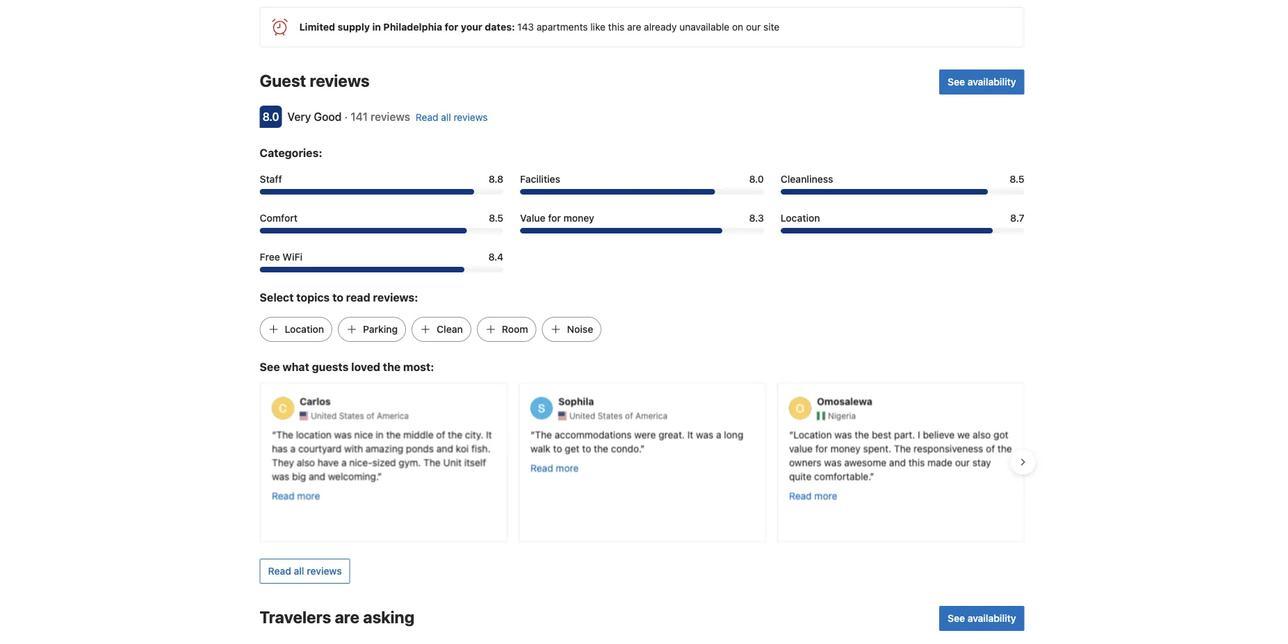 Task type: vqa. For each thing, say whether or not it's contained in the screenshot.


Task type: locate. For each thing, give the bounding box(es) containing it.
2 america from the left
[[635, 411, 667, 421]]

" inside " the location was nice in the middle of the city. it has a courtyard with amazing ponds and koi fish. they also have a nice-sized gym. the unit itself was big and welcoming.
[[272, 429, 276, 440]]

to right get
[[582, 443, 591, 454]]

0 horizontal spatial america
[[377, 411, 409, 421]]

1 horizontal spatial it
[[687, 429, 693, 440]]

read down walk
[[530, 462, 553, 474]]

money
[[564, 212, 595, 224], [830, 443, 861, 454]]

read more button for location was the best part. i believe we also got value for money spent. the responsiveness of the owners was awesome and this made our stay quite comfortable.
[[789, 489, 837, 503]]

read more down "big"
[[272, 490, 320, 501]]

read more for " the accommodations were great.  it was a long walk to get to the condo.
[[530, 462, 579, 474]]

in right supply
[[372, 21, 381, 33]]

" up walk
[[530, 429, 535, 440]]

read
[[346, 291, 371, 304]]

1 horizontal spatial are
[[627, 21, 642, 33]]

3 " from the left
[[789, 429, 793, 440]]

nice
[[354, 429, 373, 440]]

2 vertical spatial a
[[341, 457, 346, 468]]

cleanliness
[[781, 173, 834, 185]]

1 vertical spatial see availability button
[[940, 606, 1025, 631]]

amazing
[[365, 443, 403, 454]]

big
[[292, 470, 306, 482]]

also
[[973, 429, 991, 440], [296, 457, 315, 468]]

1 america from the left
[[377, 411, 409, 421]]

8.0 up 8.3
[[750, 173, 764, 185]]

1 vertical spatial for
[[548, 212, 561, 224]]

united states of america for were
[[569, 411, 667, 421]]

" down were
[[640, 443, 645, 454]]

2 united from the left
[[569, 411, 595, 421]]

0 vertical spatial our
[[746, 21, 761, 33]]

0 vertical spatial money
[[564, 212, 595, 224]]

our right on
[[746, 21, 761, 33]]

accommodations
[[554, 429, 632, 440]]

0 horizontal spatial money
[[564, 212, 595, 224]]

read more button
[[530, 461, 579, 475], [272, 489, 320, 503], [789, 489, 837, 503]]

2 horizontal spatial "
[[789, 429, 793, 440]]

1 vertical spatial and
[[889, 457, 906, 468]]

8.4
[[489, 251, 504, 263]]

read up travelers
[[268, 566, 291, 577]]

read right "141"
[[416, 112, 439, 123]]

and inside " location was the best part. i believe we also got value for money spent. the responsiveness of the owners was awesome and this made our stay quite comfortable.
[[889, 457, 906, 468]]

responsiveness
[[914, 443, 983, 454]]

rated very good element
[[288, 110, 342, 123]]

see availability button
[[940, 69, 1025, 94], [940, 606, 1025, 631]]

states up accommodations
[[598, 411, 623, 421]]

1 availability from the top
[[968, 76, 1017, 88]]

1 united states of america from the left
[[311, 411, 409, 421]]

1 horizontal spatial 8.5
[[1010, 173, 1025, 185]]

1 states from the left
[[339, 411, 364, 421]]

the down part.
[[894, 443, 911, 454]]

of up stay
[[986, 443, 995, 454]]

0 vertical spatial 8.0
[[263, 110, 279, 123]]

read more for " the location was nice in the middle of the city. it has a courtyard with amazing ponds and koi fish. they also have a nice-sized gym. the unit itself was big and welcoming.
[[272, 490, 320, 501]]

the down accommodations
[[594, 443, 608, 454]]

for right value
[[548, 212, 561, 224]]

8.5 for cleanliness
[[1010, 173, 1025, 185]]

0 vertical spatial see availability
[[948, 76, 1017, 88]]

value
[[789, 443, 813, 454]]

the
[[276, 429, 293, 440], [535, 429, 552, 440], [894, 443, 911, 454], [423, 457, 440, 468]]

staff
[[260, 173, 282, 185]]

1 horizontal spatial america
[[635, 411, 667, 421]]

united down carlos
[[311, 411, 337, 421]]

united states of america up nice
[[311, 411, 409, 421]]

more for has
[[297, 490, 320, 501]]

0 horizontal spatial "
[[377, 470, 382, 482]]

staff 8.8 meter
[[260, 189, 504, 195]]

1 horizontal spatial read all reviews
[[416, 112, 488, 123]]

8.3
[[749, 212, 764, 224]]

for
[[445, 21, 459, 33], [548, 212, 561, 224], [815, 443, 828, 454]]

this right like
[[608, 21, 625, 33]]

143
[[518, 21, 534, 33]]

1 horizontal spatial united states of america
[[569, 411, 667, 421]]

2 " from the left
[[530, 429, 535, 440]]

0 horizontal spatial united
[[311, 411, 337, 421]]

america up were
[[635, 411, 667, 421]]

see for guest reviews
[[948, 76, 965, 88]]

with
[[344, 443, 363, 454]]

money right value
[[564, 212, 595, 224]]

" down awesome
[[870, 470, 874, 482]]

awesome
[[844, 457, 887, 468]]

read for " the location was nice in the middle of the city. it has a courtyard with amazing ponds and koi fish. they also have a nice-sized gym. the unit itself was big and welcoming.
[[272, 490, 294, 501]]

1 horizontal spatial more
[[556, 462, 579, 474]]

see availability
[[948, 76, 1017, 88], [948, 613, 1017, 624]]

also right we
[[973, 429, 991, 440]]

0 horizontal spatial also
[[296, 457, 315, 468]]

the right loved
[[383, 361, 401, 374]]

8.0 left the very
[[263, 110, 279, 123]]

got
[[994, 429, 1009, 440]]

location up "value"
[[793, 429, 832, 440]]

free wifi 8.4 meter
[[260, 267, 504, 273]]

in inside " the location was nice in the middle of the city. it has a courtyard with amazing ponds and koi fish. they also have a nice-sized gym. the unit itself was big and welcoming.
[[375, 429, 383, 440]]

nigeria image
[[817, 412, 825, 420]]

read for " the accommodations were great.  it was a long walk to get to the condo.
[[530, 462, 553, 474]]

our left stay
[[955, 457, 970, 468]]

0 horizontal spatial 8.5
[[489, 212, 504, 224]]

united
[[311, 411, 337, 421], [569, 411, 595, 421]]

0 vertical spatial 8.5
[[1010, 173, 1025, 185]]

was down they
[[272, 470, 289, 482]]

united states of america image
[[299, 412, 308, 420]]

more
[[556, 462, 579, 474], [297, 490, 320, 501], [814, 490, 837, 501]]

of up nice
[[366, 411, 374, 421]]

guests
[[312, 361, 349, 374]]

are left already
[[627, 21, 642, 33]]

read
[[416, 112, 439, 123], [530, 462, 553, 474], [272, 490, 294, 501], [789, 490, 812, 501], [268, 566, 291, 577]]

it right city.
[[486, 429, 492, 440]]

long
[[724, 429, 743, 440]]

1 horizontal spatial money
[[830, 443, 861, 454]]

read all reviews inside button
[[268, 566, 342, 577]]

of right middle
[[436, 429, 445, 440]]

2 horizontal spatial read more
[[789, 490, 837, 501]]

america for great.
[[635, 411, 667, 421]]

omosalewa
[[817, 396, 872, 407]]

1 vertical spatial see
[[260, 361, 280, 374]]

1 see availability from the top
[[948, 76, 1017, 88]]

" for condo.
[[640, 443, 645, 454]]

0 horizontal spatial all
[[294, 566, 304, 577]]

1 vertical spatial money
[[830, 443, 861, 454]]

was left long
[[696, 429, 713, 440]]

0 horizontal spatial read more
[[272, 490, 320, 501]]

0 vertical spatial also
[[973, 429, 991, 440]]

0 horizontal spatial read more button
[[272, 489, 320, 503]]

states
[[339, 411, 364, 421], [598, 411, 623, 421]]

2 availability from the top
[[968, 613, 1017, 624]]

get
[[565, 443, 579, 454]]

america for nice
[[377, 411, 409, 421]]

your
[[461, 21, 483, 33]]

0 vertical spatial for
[[445, 21, 459, 33]]

0 horizontal spatial this
[[608, 21, 625, 33]]

money up awesome
[[830, 443, 861, 454]]

location down cleanliness
[[781, 212, 820, 224]]

1 horizontal spatial read more
[[530, 462, 579, 474]]

8.5 left value
[[489, 212, 504, 224]]

read more button down walk
[[530, 461, 579, 475]]

we
[[957, 429, 970, 440]]

for right "value"
[[815, 443, 828, 454]]

in
[[372, 21, 381, 33], [375, 429, 383, 440]]

1 vertical spatial see availability
[[948, 613, 1017, 624]]

to left read
[[333, 291, 344, 304]]

0 vertical spatial read all reviews
[[416, 112, 488, 123]]

value for money 8.3 meter
[[520, 228, 764, 234]]

2 vertical spatial see
[[948, 613, 965, 624]]

0 vertical spatial and
[[436, 443, 453, 454]]

of inside " the location was nice in the middle of the city. it has a courtyard with amazing ponds and koi fish. they also have a nice-sized gym. the unit itself was big and welcoming.
[[436, 429, 445, 440]]

the inside "" the accommodations were great.  it was a long walk to get to the condo."
[[535, 429, 552, 440]]

also inside " location was the best part. i believe we also got value for money spent. the responsiveness of the owners was awesome and this made our stay quite comfortable.
[[973, 429, 991, 440]]

were
[[634, 429, 656, 440]]

0 horizontal spatial "
[[272, 429, 276, 440]]

1 vertical spatial 8.5
[[489, 212, 504, 224]]

1 united from the left
[[311, 411, 337, 421]]

united states of america up accommodations
[[569, 411, 667, 421]]

and
[[436, 443, 453, 454], [889, 457, 906, 468], [308, 470, 325, 482]]

limited
[[299, 21, 335, 33]]

this is a carousel with rotating slides. it displays featured reviews of the property. use the next and previous buttons to navigate. region
[[249, 377, 1036, 548]]

read all reviews
[[416, 112, 488, 123], [268, 566, 342, 577]]

a inside "" the accommodations were great.  it was a long walk to get to the condo."
[[716, 429, 721, 440]]

i
[[918, 429, 920, 440]]

1 horizontal spatial this
[[909, 457, 925, 468]]

room
[[502, 324, 528, 335]]

more down comfortable.
[[814, 490, 837, 501]]

what
[[283, 361, 309, 374]]

1 vertical spatial 8.0
[[750, 173, 764, 185]]

the
[[383, 361, 401, 374], [386, 429, 401, 440], [448, 429, 462, 440], [855, 429, 869, 440], [594, 443, 608, 454], [998, 443, 1012, 454]]

1 horizontal spatial and
[[436, 443, 453, 454]]

0 horizontal spatial our
[[746, 21, 761, 33]]

and up unit
[[436, 443, 453, 454]]

1 horizontal spatial also
[[973, 429, 991, 440]]

guest reviews element
[[260, 69, 934, 92]]

1 horizontal spatial our
[[955, 457, 970, 468]]

8.5 for comfort
[[489, 212, 504, 224]]

2 see availability from the top
[[948, 613, 1017, 624]]

they
[[272, 457, 294, 468]]

1 horizontal spatial "
[[640, 443, 645, 454]]

united down sophila
[[569, 411, 595, 421]]

a right has
[[290, 443, 295, 454]]

0 vertical spatial availability
[[968, 76, 1017, 88]]

1 vertical spatial availability
[[968, 613, 1017, 624]]

noise
[[567, 324, 593, 335]]

on
[[732, 21, 744, 33]]

the up 'amazing'
[[386, 429, 401, 440]]

read down "big"
[[272, 490, 294, 501]]

in up 'amazing'
[[375, 429, 383, 440]]

0 horizontal spatial and
[[308, 470, 325, 482]]

and down spent.
[[889, 457, 906, 468]]

" up "value"
[[789, 429, 793, 440]]

comfort 8.5 meter
[[260, 228, 504, 234]]

was
[[334, 429, 352, 440], [696, 429, 713, 440], [834, 429, 852, 440], [824, 457, 842, 468], [272, 470, 289, 482]]

read more button down quite on the right
[[789, 489, 837, 503]]

this left made
[[909, 457, 925, 468]]

0 vertical spatial a
[[716, 429, 721, 440]]

2 horizontal spatial to
[[582, 443, 591, 454]]

read inside button
[[268, 566, 291, 577]]

0 vertical spatial see availability button
[[940, 69, 1025, 94]]

see availability button for travelers are asking
[[940, 606, 1025, 631]]

a
[[716, 429, 721, 440], [290, 443, 295, 454], [341, 457, 346, 468]]

"
[[640, 443, 645, 454], [377, 470, 382, 482], [870, 470, 874, 482]]

" inside " location was the best part. i believe we also got value for money spent. the responsiveness of the owners was awesome and this made our stay quite comfortable.
[[789, 429, 793, 440]]

2 it from the left
[[687, 429, 693, 440]]

0 horizontal spatial for
[[445, 21, 459, 33]]

0 horizontal spatial 8.0
[[263, 110, 279, 123]]

1 " from the left
[[272, 429, 276, 440]]

2 horizontal spatial "
[[870, 470, 874, 482]]

read more button for the accommodations were great.  it was a long walk to get to the condo.
[[530, 461, 579, 475]]

2 horizontal spatial more
[[814, 490, 837, 501]]

1 horizontal spatial all
[[441, 112, 451, 123]]

clean
[[437, 324, 463, 335]]

0 vertical spatial all
[[441, 112, 451, 123]]

it inside " the location was nice in the middle of the city. it has a courtyard with amazing ponds and koi fish. they also have a nice-sized gym. the unit itself was big and welcoming.
[[486, 429, 492, 440]]

courtyard
[[298, 443, 341, 454]]

2 vertical spatial and
[[308, 470, 325, 482]]

our
[[746, 21, 761, 33], [955, 457, 970, 468]]

" for " the location was nice in the middle of the city. it has a courtyard with amazing ponds and koi fish. they also have a nice-sized gym. the unit itself was big and welcoming.
[[272, 429, 276, 440]]

" for courtyard
[[377, 470, 382, 482]]

2 vertical spatial location
[[793, 429, 832, 440]]

1 it from the left
[[486, 429, 492, 440]]

8.5 up '8.7'
[[1010, 173, 1025, 185]]

0 vertical spatial see
[[948, 76, 965, 88]]

1 see availability button from the top
[[940, 69, 1025, 94]]

read more button down "big"
[[272, 489, 320, 503]]

0 vertical spatial location
[[781, 212, 820, 224]]

0 horizontal spatial a
[[290, 443, 295, 454]]

nigeria
[[828, 411, 856, 421]]

0 horizontal spatial united states of america
[[311, 411, 409, 421]]

" up has
[[272, 429, 276, 440]]

spent.
[[863, 443, 891, 454]]

to left get
[[553, 443, 562, 454]]

8.5
[[1010, 173, 1025, 185], [489, 212, 504, 224]]

see for travelers are asking
[[948, 613, 965, 624]]

the left the best
[[855, 429, 869, 440]]

1 vertical spatial also
[[296, 457, 315, 468]]

united for carlos
[[311, 411, 337, 421]]

and down have
[[308, 470, 325, 482]]

the down got
[[998, 443, 1012, 454]]

0 horizontal spatial it
[[486, 429, 492, 440]]

more for for
[[814, 490, 837, 501]]

site
[[764, 21, 780, 33]]

travelers
[[260, 608, 331, 627]]

2 united states of america from the left
[[569, 411, 667, 421]]

" inside "" the accommodations were great.  it was a long walk to get to the condo."
[[530, 429, 535, 440]]

2 see availability button from the top
[[940, 606, 1025, 631]]

1 vertical spatial are
[[335, 608, 360, 627]]

all inside button
[[294, 566, 304, 577]]

1 horizontal spatial "
[[530, 429, 535, 440]]

"
[[272, 429, 276, 440], [530, 429, 535, 440], [789, 429, 793, 440]]

parking
[[363, 324, 398, 335]]

also inside " the location was nice in the middle of the city. it has a courtyard with amazing ponds and koi fish. they also have a nice-sized gym. the unit itself was big and welcoming.
[[296, 457, 315, 468]]

2 horizontal spatial read more button
[[789, 489, 837, 503]]

to
[[333, 291, 344, 304], [553, 443, 562, 454], [582, 443, 591, 454]]

1 horizontal spatial read more button
[[530, 461, 579, 475]]

read down quite on the right
[[789, 490, 812, 501]]

apartments
[[537, 21, 588, 33]]

location 8.7 meter
[[781, 228, 1025, 234]]

availability
[[968, 76, 1017, 88], [968, 613, 1017, 624]]

of
[[366, 411, 374, 421], [625, 411, 633, 421], [436, 429, 445, 440], [986, 443, 995, 454]]

availability for guest reviews
[[968, 76, 1017, 88]]

2 states from the left
[[598, 411, 623, 421]]

for left your
[[445, 21, 459, 33]]

read more down quite on the right
[[789, 490, 837, 501]]

0 horizontal spatial are
[[335, 608, 360, 627]]

more down get
[[556, 462, 579, 474]]

0 horizontal spatial read all reviews
[[268, 566, 342, 577]]

it right great.
[[687, 429, 693, 440]]

read more down walk
[[530, 462, 579, 474]]

1 vertical spatial a
[[290, 443, 295, 454]]

are left the asking
[[335, 608, 360, 627]]

1 horizontal spatial states
[[598, 411, 623, 421]]

a left long
[[716, 429, 721, 440]]

location
[[296, 429, 331, 440]]

a right have
[[341, 457, 346, 468]]

" for " the accommodations were great.  it was a long walk to get to the condo.
[[530, 429, 535, 440]]

0 horizontal spatial states
[[339, 411, 364, 421]]

2 horizontal spatial a
[[716, 429, 721, 440]]

" down sized at left
[[377, 470, 382, 482]]

1 horizontal spatial for
[[548, 212, 561, 224]]

2 horizontal spatial for
[[815, 443, 828, 454]]

this inside " location was the best part. i believe we also got value for money spent. the responsiveness of the owners was awesome and this made our stay quite comfortable.
[[909, 457, 925, 468]]

8.0
[[263, 110, 279, 123], [750, 173, 764, 185]]

1 vertical spatial our
[[955, 457, 970, 468]]

limited supply in philadelphia for your dates: 143 apartments like this are already unavailable on our site
[[299, 21, 780, 33]]

1 horizontal spatial united
[[569, 411, 595, 421]]

believe
[[923, 429, 955, 440]]

also up "big"
[[296, 457, 315, 468]]

0 horizontal spatial to
[[333, 291, 344, 304]]

1 vertical spatial read all reviews
[[268, 566, 342, 577]]

location inside " location was the best part. i believe we also got value for money spent. the responsiveness of the owners was awesome and this made our stay quite comfortable.
[[793, 429, 832, 440]]

0 horizontal spatial more
[[297, 490, 320, 501]]

1 vertical spatial all
[[294, 566, 304, 577]]

1 vertical spatial this
[[909, 457, 925, 468]]

states up nice
[[339, 411, 364, 421]]

2 horizontal spatial and
[[889, 457, 906, 468]]

location down topics
[[285, 324, 324, 335]]

america up middle
[[377, 411, 409, 421]]

1 vertical spatial in
[[375, 429, 383, 440]]

fish.
[[471, 443, 490, 454]]

of up "" the accommodations were great.  it was a long walk to get to the condo."
[[625, 411, 633, 421]]

more down "big"
[[297, 490, 320, 501]]

2 vertical spatial for
[[815, 443, 828, 454]]

all
[[441, 112, 451, 123], [294, 566, 304, 577]]

sized
[[372, 457, 396, 468]]

are
[[627, 21, 642, 33], [335, 608, 360, 627]]

1 horizontal spatial 8.0
[[750, 173, 764, 185]]

the up walk
[[535, 429, 552, 440]]

it inside "" the accommodations were great.  it was a long walk to get to the condo."
[[687, 429, 693, 440]]



Task type: describe. For each thing, give the bounding box(es) containing it.
the down ponds
[[423, 457, 440, 468]]

comfort
[[260, 212, 298, 224]]

united states of america for was
[[311, 411, 409, 421]]

carlos
[[299, 396, 330, 407]]

the up has
[[276, 429, 293, 440]]

read more button for the location was nice in the middle of the city. it has a courtyard with amazing ponds and koi fish. they also have a nice-sized gym. the unit itself was big and welcoming.
[[272, 489, 320, 503]]

koi
[[456, 443, 469, 454]]

141
[[351, 110, 368, 123]]

" the accommodations were great.  it was a long walk to get to the condo.
[[530, 429, 743, 454]]

8.0 inside scored 8 element
[[263, 110, 279, 123]]

1 horizontal spatial to
[[553, 443, 562, 454]]

see what guests loved the most:
[[260, 361, 434, 374]]

already
[[644, 21, 677, 33]]

" location was the best part. i believe we also got value for money spent. the responsiveness of the owners was awesome and this made our stay quite comfortable.
[[789, 429, 1012, 482]]

travelers are asking
[[260, 608, 415, 627]]

dates:
[[485, 21, 515, 33]]

sophila
[[558, 396, 594, 407]]

read all reviews button
[[260, 559, 350, 584]]

owners
[[789, 457, 821, 468]]

" the location was nice in the middle of the city. it has a courtyard with amazing ponds and koi fish. they also have a nice-sized gym. the unit itself was big and welcoming.
[[272, 429, 492, 482]]

free
[[260, 251, 280, 263]]

nice-
[[349, 457, 372, 468]]

the inside " location was the best part. i believe we also got value for money spent. the responsiveness of the owners was awesome and this made our stay quite comfortable.
[[894, 443, 911, 454]]

0 vertical spatial are
[[627, 21, 642, 33]]

states for sophila
[[598, 411, 623, 421]]

facilities
[[520, 173, 561, 185]]

asking
[[363, 608, 415, 627]]

facilities 8.0 meter
[[520, 189, 764, 195]]

condo.
[[611, 443, 640, 454]]

wifi
[[283, 251, 303, 263]]

reviews inside the 'read all reviews' button
[[307, 566, 342, 577]]

select
[[260, 291, 294, 304]]

good
[[314, 110, 342, 123]]

availability for travelers are asking
[[968, 613, 1017, 624]]

unit
[[443, 457, 461, 468]]

guest
[[260, 71, 306, 90]]

free wifi
[[260, 251, 303, 263]]

very
[[288, 110, 311, 123]]

like
[[591, 21, 606, 33]]

of inside " location was the best part. i believe we also got value for money spent. the responsiveness of the owners was awesome and this made our stay quite comfortable.
[[986, 443, 995, 454]]

1 horizontal spatial a
[[341, 457, 346, 468]]

stay
[[973, 457, 991, 468]]

supply
[[338, 21, 370, 33]]

review categories element
[[260, 145, 322, 161]]

categories:
[[260, 146, 322, 159]]

part.
[[894, 429, 915, 440]]

value
[[520, 212, 546, 224]]

made
[[927, 457, 952, 468]]

for inside " location was the best part. i believe we also got value for money spent. the responsiveness of the owners was awesome and this made our stay quite comfortable.
[[815, 443, 828, 454]]

quite
[[789, 470, 812, 482]]

welcoming.
[[328, 470, 377, 482]]

was up the with
[[334, 429, 352, 440]]

united states of america image
[[558, 412, 567, 420]]

8.7
[[1011, 212, 1025, 224]]

reviews:
[[373, 291, 418, 304]]

guest reviews
[[260, 71, 370, 90]]

has
[[272, 443, 287, 454]]

0 vertical spatial in
[[372, 21, 381, 33]]

very good · 141 reviews
[[288, 110, 410, 123]]

more for to
[[556, 462, 579, 474]]

best
[[872, 429, 892, 440]]

loved
[[351, 361, 380, 374]]

great.
[[658, 429, 685, 440]]

select topics to read reviews:
[[260, 291, 418, 304]]

read more for " location was the best part. i believe we also got value for money spent. the responsiveness of the owners was awesome and this made our stay quite comfortable.
[[789, 490, 837, 501]]

·
[[345, 110, 348, 123]]

was up comfortable.
[[824, 457, 842, 468]]

money inside " location was the best part. i believe we also got value for money spent. the responsiveness of the owners was awesome and this made our stay quite comfortable.
[[830, 443, 861, 454]]

scored 8 element
[[260, 106, 282, 128]]

see availability for guest reviews
[[948, 76, 1017, 88]]

1 vertical spatial location
[[285, 324, 324, 335]]

unavailable
[[680, 21, 730, 33]]

itself
[[464, 457, 486, 468]]

most:
[[403, 361, 434, 374]]

was down the nigeria
[[834, 429, 852, 440]]

gym.
[[398, 457, 421, 468]]

8.8
[[489, 173, 504, 185]]

see availability button for guest reviews
[[940, 69, 1025, 94]]

have
[[317, 457, 339, 468]]

was inside "" the accommodations were great.  it was a long walk to get to the condo."
[[696, 429, 713, 440]]

middle
[[403, 429, 433, 440]]

see availability for travelers are asking
[[948, 613, 1017, 624]]

the inside "" the accommodations were great.  it was a long walk to get to the condo."
[[594, 443, 608, 454]]

0 vertical spatial this
[[608, 21, 625, 33]]

read for " location was the best part. i believe we also got value for money spent. the responsiveness of the owners was awesome and this made our stay quite comfortable.
[[789, 490, 812, 501]]

reviews inside guest reviews element
[[310, 71, 370, 90]]

" for spent.
[[870, 470, 874, 482]]

the up koi
[[448, 429, 462, 440]]

" for " location was the best part. i believe we also got value for money spent. the responsiveness of the owners was awesome and this made our stay quite comfortable.
[[789, 429, 793, 440]]

city.
[[465, 429, 483, 440]]

united for sophila
[[569, 411, 595, 421]]

cleanliness 8.5 meter
[[781, 189, 1025, 195]]

philadelphia
[[384, 21, 442, 33]]

topics
[[296, 291, 330, 304]]

ponds
[[406, 443, 434, 454]]

value for money
[[520, 212, 595, 224]]

walk
[[530, 443, 550, 454]]

our inside " location was the best part. i believe we also got value for money spent. the responsiveness of the owners was awesome and this made our stay quite comfortable.
[[955, 457, 970, 468]]

comfortable.
[[814, 470, 870, 482]]

states for carlos
[[339, 411, 364, 421]]



